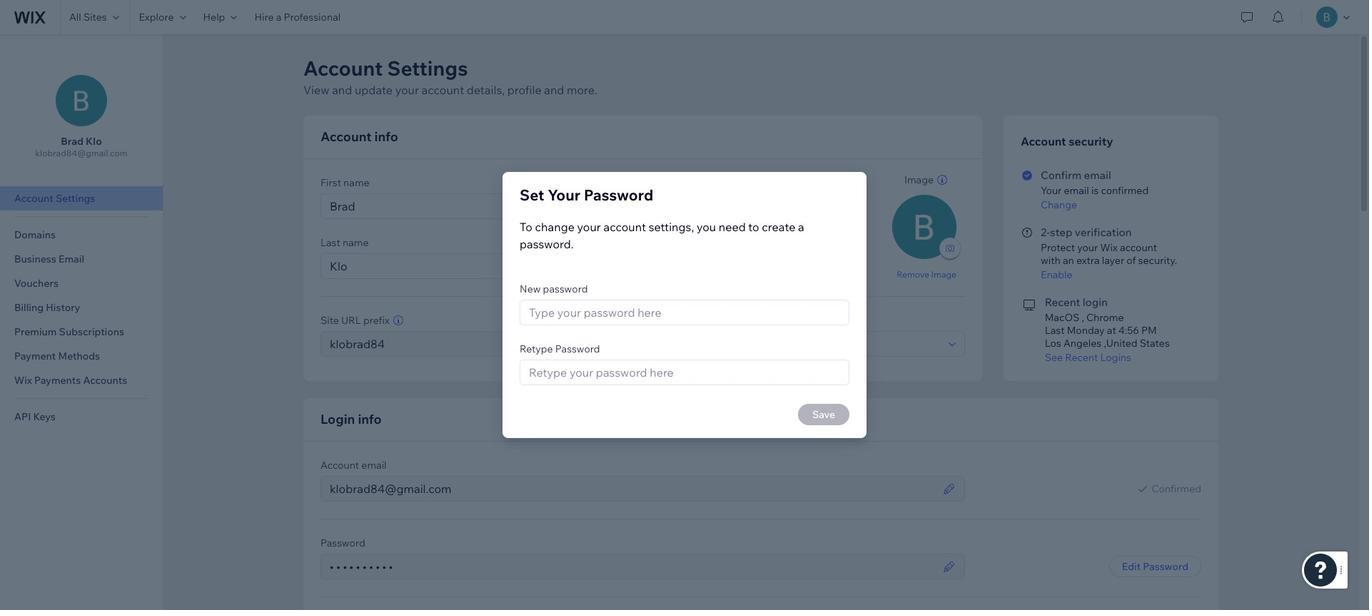 Task type: locate. For each thing, give the bounding box(es) containing it.
account up enable button
[[1120, 241, 1158, 254]]

account for account language
[[649, 314, 688, 327]]

email for account
[[362, 459, 387, 472]]

Retype your password here password field
[[525, 361, 845, 385]]

2 vertical spatial email
[[362, 459, 387, 472]]

email left is
[[1064, 184, 1089, 197]]

email
[[1084, 169, 1112, 182], [1064, 184, 1089, 197], [362, 459, 387, 472]]

premium
[[14, 326, 57, 338]]

0 vertical spatial name
[[344, 176, 370, 189]]

0 horizontal spatial settings
[[56, 192, 95, 205]]

account up first name
[[321, 129, 372, 145]]

name down first name
[[343, 236, 369, 249]]

retype password
[[520, 343, 600, 356]]

0 horizontal spatial and
[[332, 83, 352, 97]]

enable button
[[1041, 268, 1200, 281]]

1 vertical spatial name
[[343, 236, 369, 249]]

email up is
[[1084, 169, 1112, 182]]

password
[[584, 186, 654, 204], [555, 343, 600, 356], [321, 537, 365, 550], [1143, 561, 1189, 573]]

0 horizontal spatial your
[[395, 83, 419, 97]]

2 vertical spatial account
[[1120, 241, 1158, 254]]

1 vertical spatial info
[[358, 411, 382, 428]]

account down enter your first name. text field
[[604, 220, 646, 234]]

accounts
[[83, 374, 127, 387]]

and
[[332, 83, 352, 97], [544, 83, 564, 97]]

1 vertical spatial image
[[932, 269, 957, 280]]

settings up update
[[387, 56, 468, 81]]

account info
[[321, 129, 398, 145]]

account for account info
[[321, 129, 372, 145]]

1 horizontal spatial your
[[1041, 184, 1062, 197]]

account left language at the right bottom of the page
[[649, 314, 688, 327]]

account inside account settings view and update your account details, profile and more.
[[303, 56, 383, 81]]

to
[[520, 220, 533, 234]]

account inside the sidebar element
[[14, 192, 53, 205]]

change button
[[1041, 199, 1200, 211]]

brad
[[61, 135, 84, 148]]

1 horizontal spatial account
[[604, 220, 646, 234]]

account
[[303, 56, 383, 81], [321, 129, 372, 145], [1021, 134, 1067, 149], [14, 192, 53, 205], [649, 314, 688, 327], [321, 459, 359, 472]]

settings inside account settings view and update your account details, profile and more.
[[387, 56, 468, 81]]

None text field
[[326, 555, 939, 579]]

wix payments accounts
[[14, 374, 127, 387]]

account security
[[1021, 134, 1114, 149]]

1 horizontal spatial your
[[577, 220, 601, 234]]

,united
[[1104, 337, 1138, 350]]

help
[[203, 11, 225, 24]]

0 vertical spatial account
[[422, 83, 464, 97]]

wix payments accounts link
[[0, 368, 163, 393]]

account down login on the bottom of page
[[321, 459, 359, 472]]

account up domains
[[14, 192, 53, 205]]

account up view
[[303, 56, 383, 81]]

name right first
[[344, 176, 370, 189]]

wix down verification at the right
[[1101, 241, 1118, 254]]

0 horizontal spatial wix
[[14, 374, 32, 387]]

settings inside the sidebar element
[[56, 192, 95, 205]]

2 vertical spatial your
[[1078, 241, 1098, 254]]

and left more.
[[544, 83, 564, 97]]

0 vertical spatial last
[[321, 236, 340, 249]]

Choose an account name text field
[[326, 332, 601, 356]]

your right update
[[395, 83, 419, 97]]

payment methods
[[14, 350, 100, 363]]

new
[[520, 283, 541, 296]]

account for account security
[[1021, 134, 1067, 149]]

info right login on the bottom of page
[[358, 411, 382, 428]]

last up see
[[1045, 324, 1065, 337]]

account for 2-
[[1120, 241, 1158, 254]]

Enter your first name. text field
[[326, 194, 853, 219]]

need
[[719, 220, 746, 234]]

0 vertical spatial a
[[276, 11, 282, 24]]

account inside account settings view and update your account details, profile and more.
[[422, 83, 464, 97]]

extra
[[1077, 254, 1100, 267]]

info down update
[[375, 129, 398, 145]]

2 horizontal spatial account
[[1120, 241, 1158, 254]]

account up confirm
[[1021, 134, 1067, 149]]

0 vertical spatial wix
[[1101, 241, 1118, 254]]

domains
[[14, 228, 56, 241]]

account inside 2-step verification protect your wix account with an extra layer of security. enable
[[1120, 241, 1158, 254]]

account settings link
[[0, 186, 163, 211]]

sidebar element
[[0, 34, 164, 611]]

is
[[1092, 184, 1099, 197]]

wix
[[1101, 241, 1118, 254], [14, 374, 32, 387]]

account inside the "to change your account settings, you need to create a password."
[[604, 220, 646, 234]]

0 vertical spatial email
[[1084, 169, 1112, 182]]

2 horizontal spatial your
[[1078, 241, 1098, 254]]

wix down 'payment'
[[14, 374, 32, 387]]

settings up domains link
[[56, 192, 95, 205]]

see recent logins button
[[1045, 351, 1202, 364]]

account left details,
[[422, 83, 464, 97]]

your down enter your first name. text field
[[577, 220, 601, 234]]

site
[[321, 314, 339, 327]]

your up change
[[1041, 184, 1062, 197]]

your down verification at the right
[[1078, 241, 1098, 254]]

and right view
[[332, 83, 352, 97]]

history
[[46, 301, 80, 314]]

business email link
[[0, 247, 163, 271]]

email down the login info
[[362, 459, 387, 472]]

1 horizontal spatial wix
[[1101, 241, 1118, 254]]

business
[[14, 253, 56, 266]]

0 vertical spatial settings
[[387, 56, 468, 81]]

1 and from the left
[[332, 83, 352, 97]]

login info
[[321, 411, 382, 428]]

0 horizontal spatial a
[[276, 11, 282, 24]]

1 vertical spatial account
[[604, 220, 646, 234]]

email for confirm
[[1084, 169, 1112, 182]]

1 horizontal spatial settings
[[387, 56, 468, 81]]

account settings
[[14, 192, 95, 205]]

1 horizontal spatial and
[[544, 83, 564, 97]]

account for account email
[[321, 459, 359, 472]]

recent down angeles
[[1066, 351, 1098, 364]]

image inside button
[[932, 269, 957, 280]]

1 vertical spatial your
[[577, 220, 601, 234]]

None field
[[654, 332, 945, 356]]

1 vertical spatial wix
[[14, 374, 32, 387]]

security
[[1069, 134, 1114, 149]]

pm
[[1142, 324, 1157, 337]]

your
[[1041, 184, 1062, 197], [548, 186, 581, 204]]

change
[[535, 220, 575, 234]]

1 vertical spatial last
[[1045, 324, 1065, 337]]

remove
[[897, 269, 930, 280]]

hire a professional link
[[246, 0, 349, 34]]

recent
[[1045, 296, 1081, 309], [1066, 351, 1098, 364]]

1 horizontal spatial last
[[1045, 324, 1065, 337]]

1 horizontal spatial a
[[798, 220, 805, 234]]

a right hire
[[276, 11, 282, 24]]

0 horizontal spatial your
[[548, 186, 581, 204]]

1 vertical spatial a
[[798, 220, 805, 234]]

0 vertical spatial your
[[395, 83, 419, 97]]

your right set
[[548, 186, 581, 204]]

vouchers link
[[0, 271, 163, 296]]

a right create
[[798, 220, 805, 234]]

2-step verification protect your wix account with an extra layer of security. enable
[[1041, 226, 1178, 281]]

last down first
[[321, 236, 340, 249]]

edit
[[1122, 561, 1141, 573]]

0 vertical spatial info
[[375, 129, 398, 145]]

0 horizontal spatial account
[[422, 83, 464, 97]]

protect
[[1041, 241, 1075, 254]]

1 vertical spatial settings
[[56, 192, 95, 205]]

remove image button
[[897, 268, 957, 281]]

view
[[303, 83, 330, 97]]

account
[[422, 83, 464, 97], [604, 220, 646, 234], [1120, 241, 1158, 254]]

password.
[[520, 237, 574, 251]]

help button
[[195, 0, 246, 34]]

name
[[344, 176, 370, 189], [343, 236, 369, 249]]

last
[[321, 236, 340, 249], [1045, 324, 1065, 337]]

recent up macos
[[1045, 296, 1081, 309]]



Task type: describe. For each thing, give the bounding box(es) containing it.
last inside recent login macos , chrome last monday at 4:56 pm los angeles ,united states see recent logins
[[1045, 324, 1065, 337]]

site url prefix
[[321, 314, 390, 327]]

2-
[[1041, 226, 1050, 239]]

language
[[690, 314, 733, 327]]

your inside account settings view and update your account details, profile and more.
[[395, 83, 419, 97]]

to change your account settings, you need to create a password.
[[520, 220, 805, 251]]

settings for account settings
[[56, 192, 95, 205]]

confirmed
[[1152, 483, 1202, 496]]

edit password button
[[1109, 556, 1202, 578]]

klo
[[86, 135, 102, 148]]

first
[[321, 176, 341, 189]]

4:56
[[1119, 324, 1140, 337]]

more.
[[567, 83, 597, 97]]

email
[[59, 253, 84, 266]]

recent login macos , chrome last monday at 4:56 pm los angeles ,united states see recent logins
[[1045, 296, 1170, 364]]

brad klo klobrad84@gmail.com
[[35, 135, 128, 159]]

password
[[543, 283, 588, 296]]

first name
[[321, 176, 370, 189]]

create
[[762, 220, 796, 234]]

you
[[697, 220, 716, 234]]

0 vertical spatial image
[[905, 174, 934, 186]]

api keys link
[[0, 405, 163, 429]]

payment methods link
[[0, 344, 163, 368]]

wix inside 2-step verification protect your wix account with an extra layer of security. enable
[[1101, 241, 1118, 254]]

confirmed
[[1101, 184, 1149, 197]]

change
[[1041, 199, 1078, 211]]

prefix
[[363, 314, 390, 327]]

hire a professional
[[255, 11, 341, 24]]

login
[[321, 411, 355, 428]]

set your password
[[520, 186, 654, 204]]

password inside "button"
[[1143, 561, 1189, 573]]

logins
[[1101, 351, 1132, 364]]

methods
[[58, 350, 100, 363]]

your inside confirm email your email is confirmed change
[[1041, 184, 1062, 197]]

api keys
[[14, 411, 56, 423]]

retype
[[520, 343, 553, 356]]

security.
[[1139, 254, 1178, 267]]

vouchers
[[14, 277, 59, 290]]

premium subscriptions link
[[0, 320, 163, 344]]

info for account info
[[375, 129, 398, 145]]

name for first name
[[344, 176, 370, 189]]

account language
[[649, 314, 733, 327]]

account settings view and update your account details, profile and more.
[[303, 56, 597, 97]]

profile
[[508, 83, 542, 97]]

info for login info
[[358, 411, 382, 428]]

all sites
[[69, 11, 107, 24]]

billing history
[[14, 301, 80, 314]]

confirm email your email is confirmed change
[[1041, 169, 1149, 211]]

Type your password here password field
[[525, 301, 845, 325]]

set
[[520, 186, 544, 204]]

explore
[[139, 11, 174, 24]]

remove image
[[897, 269, 957, 280]]

your inside 2-step verification protect your wix account with an extra layer of security. enable
[[1078, 241, 1098, 254]]

url
[[341, 314, 361, 327]]

billing history link
[[0, 296, 163, 320]]

2 and from the left
[[544, 83, 564, 97]]

verification
[[1075, 226, 1132, 239]]

,
[[1082, 311, 1085, 324]]

monday
[[1067, 324, 1105, 337]]

business email
[[14, 253, 84, 266]]

chrome
[[1087, 311, 1124, 324]]

1 vertical spatial recent
[[1066, 351, 1098, 364]]

professional
[[284, 11, 341, 24]]

to
[[749, 220, 760, 234]]

wix inside wix payments accounts link
[[14, 374, 32, 387]]

new password
[[520, 283, 588, 296]]

at
[[1107, 324, 1117, 337]]

confirm
[[1041, 169, 1082, 182]]

payments
[[34, 374, 81, 387]]

all
[[69, 11, 81, 24]]

edit password
[[1122, 561, 1189, 573]]

account email
[[321, 459, 387, 472]]

your inside the "to change your account settings, you need to create a password."
[[577, 220, 601, 234]]

api
[[14, 411, 31, 423]]

angeles
[[1064, 337, 1102, 350]]

domains link
[[0, 223, 163, 247]]

see
[[1045, 351, 1063, 364]]

account for account settings view and update your account details, profile and more.
[[303, 56, 383, 81]]

macos
[[1045, 311, 1080, 324]]

0 horizontal spatial last
[[321, 236, 340, 249]]

name for last name
[[343, 236, 369, 249]]

a inside the "to change your account settings, you need to create a password."
[[798, 220, 805, 234]]

of
[[1127, 254, 1136, 267]]

settings,
[[649, 220, 694, 234]]

an
[[1063, 254, 1074, 267]]

enable
[[1041, 268, 1073, 281]]

last name
[[321, 236, 369, 249]]

premium subscriptions
[[14, 326, 124, 338]]

Email address text field
[[326, 477, 939, 501]]

1 vertical spatial email
[[1064, 184, 1089, 197]]

login
[[1083, 296, 1108, 309]]

hire
[[255, 11, 274, 24]]

billing
[[14, 301, 44, 314]]

account for account settings
[[14, 192, 53, 205]]

0 vertical spatial recent
[[1045, 296, 1081, 309]]

with
[[1041, 254, 1061, 267]]

settings for account settings view and update your account details, profile and more.
[[387, 56, 468, 81]]

a inside hire a professional link
[[276, 11, 282, 24]]

Enter your last name. text field
[[326, 254, 853, 278]]

account for account
[[422, 83, 464, 97]]

los
[[1045, 337, 1062, 350]]

payment
[[14, 350, 56, 363]]

klobrad84@gmail.com
[[35, 148, 128, 159]]

states
[[1140, 337, 1170, 350]]

sites
[[83, 11, 107, 24]]

update
[[355, 83, 393, 97]]



Task type: vqa. For each thing, say whether or not it's contained in the screenshot.
account inside 2-step verification Protect your Wix account with an extra layer of security. Enable
yes



